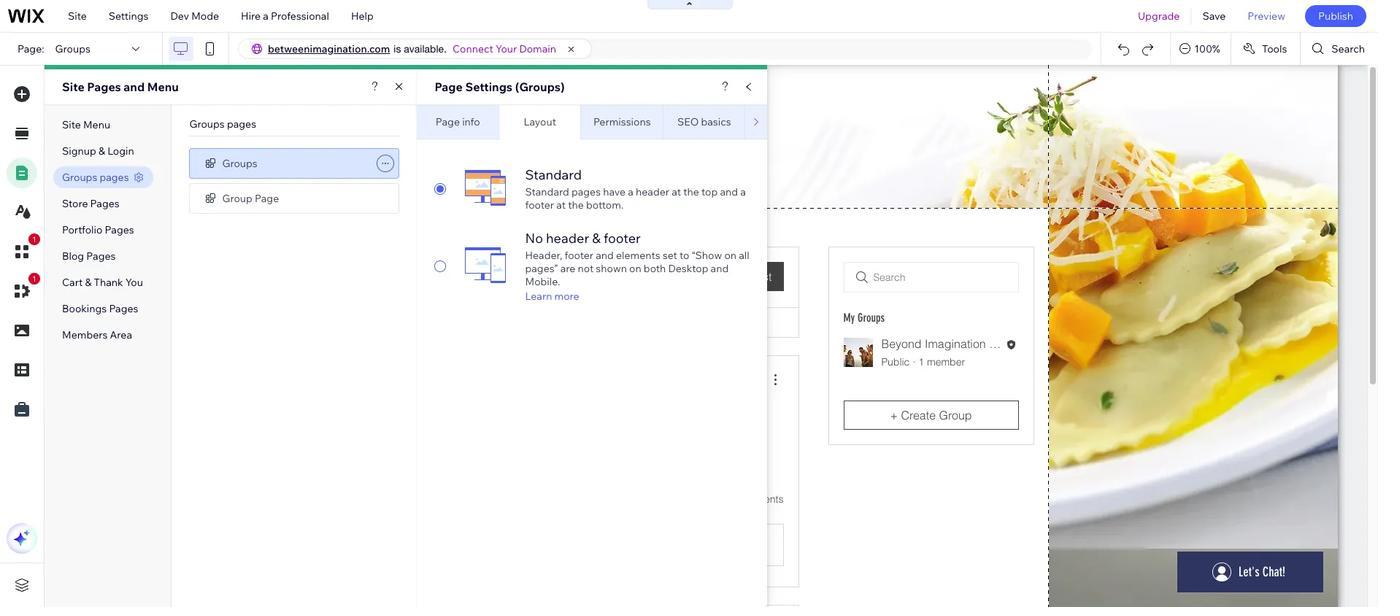 Task type: locate. For each thing, give the bounding box(es) containing it.
learn more button
[[525, 290, 580, 303]]

standard down layout
[[525, 166, 582, 183]]

0 horizontal spatial header
[[546, 230, 589, 247]]

1
[[32, 235, 37, 244], [32, 275, 37, 283]]

1 vertical spatial standard
[[525, 185, 569, 199]]

page right group
[[255, 192, 279, 205]]

1 horizontal spatial groups pages
[[189, 118, 256, 131]]

a right top
[[741, 185, 746, 199]]

0 horizontal spatial footer
[[525, 199, 554, 212]]

a
[[263, 9, 269, 23], [628, 185, 634, 199], [741, 185, 746, 199]]

0 horizontal spatial the
[[568, 199, 584, 212]]

1 vertical spatial 1 button
[[7, 273, 40, 307]]

page for page settings (groups)
[[435, 80, 463, 94]]

and up login
[[124, 80, 145, 94]]

standard
[[525, 166, 582, 183], [525, 185, 569, 199]]

1 horizontal spatial header
[[636, 185, 670, 199]]

groups
[[55, 42, 90, 55], [189, 118, 225, 131], [222, 157, 258, 170], [62, 171, 97, 184]]

header right have
[[636, 185, 670, 199]]

portfolio pages
[[62, 223, 134, 237]]

portfolio
[[62, 223, 103, 237]]

menu
[[147, 80, 179, 94], [83, 118, 110, 131]]

seo right the "basics"
[[776, 122, 797, 135]]

pages for portfolio
[[105, 223, 134, 237]]

pages right portfolio
[[105, 223, 134, 237]]

standard up no
[[525, 185, 569, 199]]

2 vertical spatial pages
[[572, 185, 601, 199]]

bookings pages
[[62, 302, 138, 315]]

search
[[1332, 42, 1366, 55]]

is available. connect your domain
[[394, 42, 556, 55]]

preview
[[1248, 9, 1286, 23]]

pages up portfolio pages
[[90, 197, 120, 210]]

the left bottom.
[[568, 199, 584, 212]]

footer
[[525, 199, 554, 212], [604, 230, 641, 247], [565, 249, 594, 262]]

the
[[684, 185, 699, 199], [568, 199, 584, 212]]

2 vertical spatial footer
[[565, 249, 594, 262]]

"show
[[692, 249, 722, 262]]

blog
[[62, 250, 84, 263]]

a right have
[[628, 185, 634, 199]]

1 horizontal spatial the
[[684, 185, 699, 199]]

2 vertical spatial &
[[85, 276, 92, 289]]

are
[[561, 262, 576, 275]]

on left all on the top right of page
[[725, 249, 737, 262]]

footer left shown
[[565, 249, 594, 262]]

help
[[351, 9, 374, 23]]

1 vertical spatial 1
[[32, 275, 37, 283]]

store pages
[[62, 197, 120, 210]]

a right hire
[[263, 9, 269, 23]]

0 horizontal spatial groups pages
[[62, 171, 129, 184]]

publish button
[[1306, 5, 1367, 27]]

hire a professional
[[241, 9, 329, 23]]

0 horizontal spatial &
[[85, 276, 92, 289]]

0 vertical spatial page
[[435, 80, 463, 94]]

site for site
[[68, 9, 87, 23]]

footer up elements
[[604, 230, 641, 247]]

pages up area
[[109, 302, 138, 315]]

dev mode
[[170, 9, 219, 23]]

connect
[[453, 42, 493, 55]]

1 button
[[7, 234, 40, 267], [7, 273, 40, 307]]

1 1 from the top
[[32, 235, 37, 244]]

settings up info
[[466, 80, 513, 94]]

0 vertical spatial site
[[68, 9, 87, 23]]

site for site menu
[[62, 118, 81, 131]]

permissions
[[594, 115, 651, 129]]

footer up no
[[525, 199, 554, 212]]

seo left the "basics"
[[678, 115, 699, 129]]

1 horizontal spatial seo
[[776, 122, 797, 135]]

elements
[[616, 249, 661, 262]]

basics
[[701, 115, 731, 129]]

on
[[725, 249, 737, 262], [629, 262, 642, 275]]

pages up site menu
[[87, 80, 121, 94]]

0 vertical spatial header
[[636, 185, 670, 199]]

2 horizontal spatial pages
[[572, 185, 601, 199]]

0 vertical spatial 1 button
[[7, 234, 40, 267]]

(groups)
[[515, 80, 565, 94]]

2 standard from the top
[[525, 185, 569, 199]]

no header & footer header, footer and elements set to "show on all pages" are not shown on both desktop and mobile. learn more
[[525, 230, 750, 303]]

1 button left blog
[[7, 234, 40, 267]]

pages
[[227, 118, 256, 131], [100, 171, 129, 184], [572, 185, 601, 199]]

0 vertical spatial footer
[[525, 199, 554, 212]]

1 horizontal spatial footer
[[565, 249, 594, 262]]

1 horizontal spatial settings
[[466, 80, 513, 94]]

header up header,
[[546, 230, 589, 247]]

learn
[[525, 290, 552, 303]]

2 horizontal spatial &
[[592, 230, 601, 247]]

& inside no header & footer header, footer and elements set to "show on all pages" are not shown on both desktop and mobile. learn more
[[592, 230, 601, 247]]

0 vertical spatial standard
[[525, 166, 582, 183]]

1 1 button from the top
[[7, 234, 40, 267]]

cart & thank you
[[62, 276, 143, 289]]

login
[[107, 145, 134, 158]]

site
[[68, 9, 87, 23], [62, 80, 84, 94], [62, 118, 81, 131]]

pages
[[87, 80, 121, 94], [90, 197, 120, 210], [105, 223, 134, 237], [86, 250, 116, 263], [109, 302, 138, 315]]

1 horizontal spatial menu
[[147, 80, 179, 94]]

1 left cart
[[32, 275, 37, 283]]

at left top
[[672, 185, 681, 199]]

seo
[[678, 115, 699, 129], [776, 122, 797, 135]]

1 vertical spatial page
[[436, 115, 460, 129]]

0 horizontal spatial on
[[629, 262, 642, 275]]

1 vertical spatial menu
[[83, 118, 110, 131]]

& left login
[[99, 145, 105, 158]]

professional
[[271, 9, 329, 23]]

domain
[[520, 42, 556, 55]]

blog pages
[[62, 250, 116, 263]]

0 vertical spatial &
[[99, 145, 105, 158]]

1 left portfolio
[[32, 235, 37, 244]]

is
[[394, 43, 401, 55]]

page up page info
[[435, 80, 463, 94]]

settings
[[109, 9, 149, 23], [466, 80, 513, 94]]

0 vertical spatial pages
[[227, 118, 256, 131]]

1 button left cart
[[7, 273, 40, 307]]

page settings (groups)
[[435, 80, 565, 94]]

page
[[435, 80, 463, 94], [436, 115, 460, 129], [255, 192, 279, 205]]

2 vertical spatial site
[[62, 118, 81, 131]]

2 1 from the top
[[32, 275, 37, 283]]

0 vertical spatial 1
[[32, 235, 37, 244]]

pages up cart & thank you
[[86, 250, 116, 263]]

desktop
[[669, 262, 709, 275]]

the left top
[[684, 185, 699, 199]]

at
[[672, 185, 681, 199], [557, 199, 566, 212]]

groups pages
[[189, 118, 256, 131], [62, 171, 129, 184]]

0 horizontal spatial pages
[[100, 171, 129, 184]]

1 vertical spatial header
[[546, 230, 589, 247]]

and left all on the top right of page
[[711, 262, 729, 275]]

2 horizontal spatial footer
[[604, 230, 641, 247]]

1 vertical spatial site
[[62, 80, 84, 94]]

1 vertical spatial groups pages
[[62, 171, 129, 184]]

menu down dev
[[147, 80, 179, 94]]

menu up signup & login on the left of page
[[83, 118, 110, 131]]

1 vertical spatial settings
[[466, 80, 513, 94]]

area
[[110, 329, 132, 342]]

mobile.
[[525, 275, 560, 288]]

top
[[702, 185, 718, 199]]

on left both
[[629, 262, 642, 275]]

&
[[99, 145, 105, 158], [592, 230, 601, 247], [85, 276, 92, 289]]

footer inside standard standard pages have a header at the top and a footer at the bottom.
[[525, 199, 554, 212]]

your
[[496, 42, 517, 55]]

1 for 2nd "1" button from the top of the page
[[32, 275, 37, 283]]

page left info
[[436, 115, 460, 129]]

and right top
[[720, 185, 738, 199]]

1 standard from the top
[[525, 166, 582, 183]]

& up 'not' on the top of page
[[592, 230, 601, 247]]

members area
[[62, 329, 132, 342]]

settings left dev
[[109, 9, 149, 23]]

at left bottom.
[[557, 199, 566, 212]]

0 horizontal spatial at
[[557, 199, 566, 212]]

0 vertical spatial settings
[[109, 9, 149, 23]]

seo inside advanced seo
[[776, 122, 797, 135]]

and
[[124, 80, 145, 94], [720, 185, 738, 199], [596, 249, 614, 262], [711, 262, 729, 275]]

header
[[636, 185, 670, 199], [546, 230, 589, 247]]

group
[[222, 192, 253, 205]]

1 for 2nd "1" button from the bottom
[[32, 235, 37, 244]]

tools button
[[1232, 33, 1301, 65]]

1 horizontal spatial on
[[725, 249, 737, 262]]

betweenimagination.com
[[268, 42, 390, 55]]

1 horizontal spatial &
[[99, 145, 105, 158]]

1 horizontal spatial at
[[672, 185, 681, 199]]

1 vertical spatial &
[[592, 230, 601, 247]]

& right cart
[[85, 276, 92, 289]]



Task type: vqa. For each thing, say whether or not it's contained in the screenshot.
'Previous'
no



Task type: describe. For each thing, give the bounding box(es) containing it.
site menu
[[62, 118, 110, 131]]

pages inside standard standard pages have a header at the top and a footer at the bottom.
[[572, 185, 601, 199]]

site pages and menu
[[62, 80, 179, 94]]

0 vertical spatial menu
[[147, 80, 179, 94]]

& for cart & thank you
[[85, 276, 92, 289]]

store
[[62, 197, 88, 210]]

thank
[[94, 276, 123, 289]]

2 horizontal spatial a
[[741, 185, 746, 199]]

have
[[603, 185, 626, 199]]

0 horizontal spatial settings
[[109, 9, 149, 23]]

not
[[578, 262, 594, 275]]

members
[[62, 329, 108, 342]]

page info
[[436, 115, 480, 129]]

seo basics
[[678, 115, 731, 129]]

1 vertical spatial pages
[[100, 171, 129, 184]]

preview button
[[1237, 0, 1297, 32]]

save button
[[1192, 0, 1237, 32]]

info
[[462, 115, 480, 129]]

available.
[[404, 43, 447, 55]]

page for page info
[[436, 115, 460, 129]]

1 vertical spatial footer
[[604, 230, 641, 247]]

signup
[[62, 145, 96, 158]]

bottom.
[[586, 199, 624, 212]]

0 horizontal spatial seo
[[678, 115, 699, 129]]

layout
[[524, 115, 556, 129]]

set
[[663, 249, 678, 262]]

header,
[[525, 249, 563, 262]]

2 1 button from the top
[[7, 273, 40, 307]]

1 horizontal spatial pages
[[227, 118, 256, 131]]

you
[[125, 276, 143, 289]]

pages for blog
[[86, 250, 116, 263]]

search button
[[1302, 33, 1379, 65]]

pages"
[[525, 262, 558, 275]]

and inside standard standard pages have a header at the top and a footer at the bottom.
[[720, 185, 738, 199]]

group page
[[222, 192, 279, 205]]

0 horizontal spatial menu
[[83, 118, 110, 131]]

upgrade
[[1138, 9, 1180, 23]]

publish
[[1319, 9, 1354, 23]]

bookings
[[62, 302, 107, 315]]

no
[[525, 230, 543, 247]]

site for site pages and menu
[[62, 80, 84, 94]]

save
[[1203, 9, 1226, 23]]

header inside no header & footer header, footer and elements set to "show on all pages" are not shown on both desktop and mobile. learn more
[[546, 230, 589, 247]]

pages for site
[[87, 80, 121, 94]]

mode
[[191, 9, 219, 23]]

1 horizontal spatial a
[[628, 185, 634, 199]]

dev
[[170, 9, 189, 23]]

signup & login
[[62, 145, 134, 158]]

shown
[[596, 262, 627, 275]]

100%
[[1195, 42, 1221, 55]]

standard standard pages have a header at the top and a footer at the bottom.
[[525, 166, 746, 212]]

advanced seo
[[763, 109, 811, 135]]

both
[[644, 262, 666, 275]]

pages for bookings
[[109, 302, 138, 315]]

tools
[[1263, 42, 1288, 55]]

and right 'not' on the top of page
[[596, 249, 614, 262]]

cart
[[62, 276, 83, 289]]

all
[[739, 249, 750, 262]]

& for signup & login
[[99, 145, 105, 158]]

more
[[555, 290, 580, 303]]

hire
[[241, 9, 261, 23]]

advanced
[[763, 109, 811, 122]]

pages for store
[[90, 197, 120, 210]]

0 horizontal spatial a
[[263, 9, 269, 23]]

0 vertical spatial groups pages
[[189, 118, 256, 131]]

2 vertical spatial page
[[255, 192, 279, 205]]

to
[[680, 249, 690, 262]]

header inside standard standard pages have a header at the top and a footer at the bottom.
[[636, 185, 670, 199]]

100% button
[[1171, 33, 1231, 65]]



